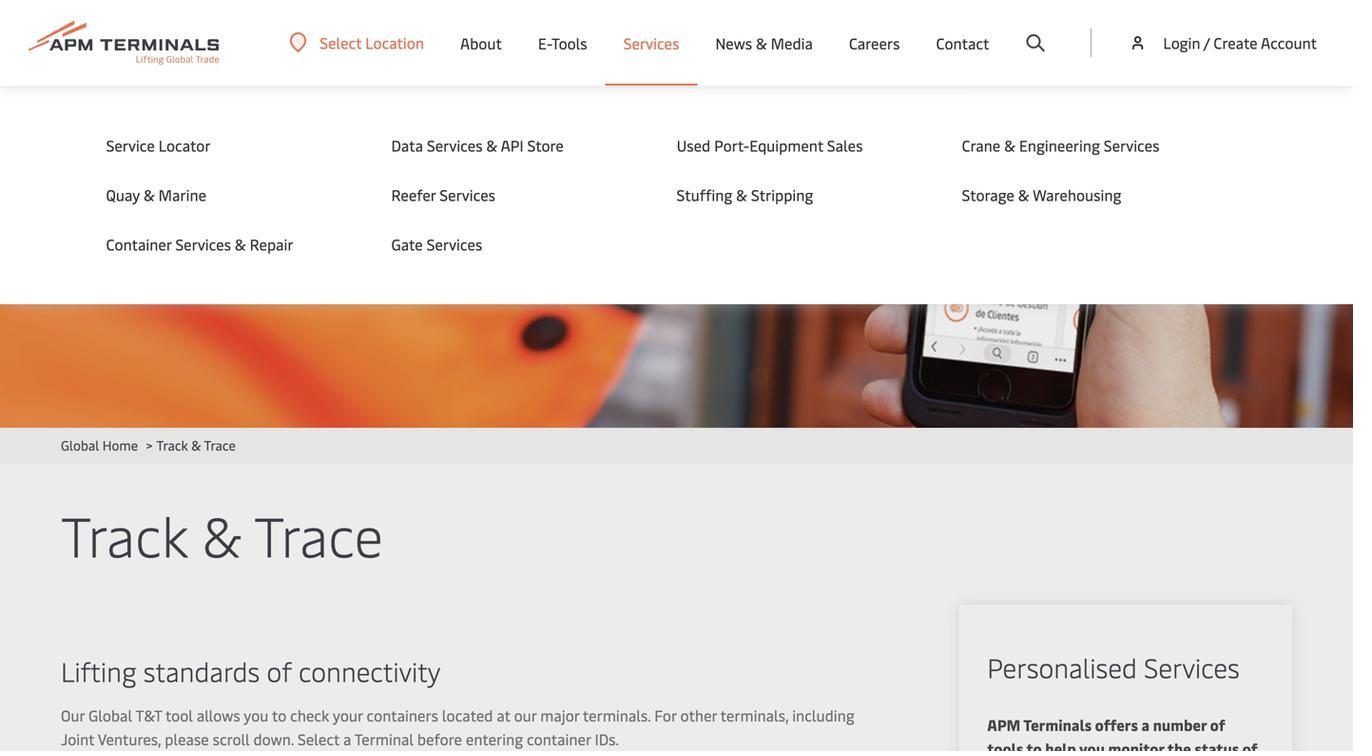 Task type: locate. For each thing, give the bounding box(es) containing it.
& inside 'data services & api store' link
[[486, 135, 498, 156]]

global inside our global t&t tool allows you to check your containers located at our major terminals. for other terminals, including joint ventures, please scroll down. select a terminal before entering container ids.
[[88, 705, 132, 726]]

services inside 'link'
[[427, 234, 482, 254]]

select
[[320, 32, 362, 53], [298, 729, 340, 749]]

our global t&t tool allows you to check your containers located at our major terminals. for other terminals, including joint ventures, please scroll down. select a terminal before entering container ids.
[[61, 705, 855, 749]]

1 vertical spatial to
[[1027, 739, 1042, 751]]

0 horizontal spatial trace
[[204, 436, 236, 454]]

apm terminals offers a number of tools to help you monitor the status o
[[988, 715, 1258, 751]]

1 vertical spatial global
[[88, 705, 132, 726]]

0 vertical spatial you
[[244, 705, 269, 726]]

you right help
[[1080, 739, 1105, 751]]

reefer services link
[[391, 185, 639, 205]]

0 horizontal spatial you
[[244, 705, 269, 726]]

gate
[[391, 234, 423, 254]]

services down marine
[[175, 234, 231, 254]]

1 vertical spatial select
[[298, 729, 340, 749]]

to up down.
[[272, 705, 287, 726]]

& inside crane & engineering services link
[[1005, 135, 1016, 156]]

services down data services & api store at the top of the page
[[440, 185, 496, 205]]

services right gate
[[427, 234, 482, 254]]

e-
[[538, 33, 552, 53]]

entering
[[466, 729, 523, 749]]

& for track & trace
[[202, 497, 242, 572]]

you up down.
[[244, 705, 269, 726]]

0 vertical spatial track
[[156, 436, 188, 454]]

you
[[244, 705, 269, 726], [1080, 739, 1105, 751]]

careers button
[[849, 0, 900, 86]]

1 vertical spatial track
[[61, 497, 188, 572]]

/
[[1204, 32, 1210, 53]]

a up the monitor
[[1142, 715, 1150, 735]]

to inside apm terminals offers a number of tools to help you monitor the status o
[[1027, 739, 1042, 751]]

terminals,
[[721, 705, 789, 726]]

0 vertical spatial of
[[267, 653, 292, 689]]

global up ventures,
[[88, 705, 132, 726]]

personalised
[[988, 649, 1137, 685]]

1 vertical spatial trace
[[254, 497, 383, 572]]

login / create account
[[1164, 32, 1317, 53]]

data services & api store link
[[391, 135, 639, 156]]

location
[[365, 32, 424, 53]]

track & trace
[[61, 497, 383, 572]]

repair
[[250, 234, 294, 254]]

0 vertical spatial select
[[320, 32, 362, 53]]

ids.
[[595, 729, 619, 749]]

& for storage & warehousing
[[1018, 185, 1030, 205]]

1 horizontal spatial a
[[1142, 715, 1150, 735]]

&
[[756, 33, 767, 53], [486, 135, 498, 156], [1005, 135, 1016, 156], [144, 185, 155, 205], [736, 185, 748, 205], [1018, 185, 1030, 205], [235, 234, 246, 254], [191, 436, 201, 454], [202, 497, 242, 572]]

you inside our global t&t tool allows you to check your containers located at our major terminals. for other terminals, including joint ventures, please scroll down. select a terminal before entering container ids.
[[244, 705, 269, 726]]

services up 'storage & warehousing' link
[[1104, 135, 1160, 156]]

& inside "container services & repair" link
[[235, 234, 246, 254]]

global left the home
[[61, 436, 99, 454]]

contact
[[936, 33, 990, 53]]

api
[[501, 135, 524, 156]]

news & media button
[[716, 0, 813, 86]]

quay
[[106, 185, 140, 205]]

before
[[417, 729, 462, 749]]

gate services
[[391, 234, 482, 254]]

0 horizontal spatial to
[[272, 705, 287, 726]]

reefer services
[[391, 185, 496, 205]]

of
[[267, 653, 292, 689], [1210, 715, 1226, 735]]

select inside button
[[320, 32, 362, 53]]

track
[[156, 436, 188, 454], [61, 497, 188, 572]]

used
[[678, 135, 712, 156]]

track right '>'
[[156, 436, 188, 454]]

service locator
[[106, 135, 211, 156]]

select down check
[[298, 729, 340, 749]]

crane & engineering services
[[962, 135, 1160, 156]]

warehousing
[[1033, 185, 1122, 205]]

port-
[[715, 135, 751, 156]]

of up check
[[267, 653, 292, 689]]

select location button
[[289, 32, 424, 53]]

& inside stuffing & stripping link
[[736, 185, 748, 205]]

& inside 'storage & warehousing' link
[[1018, 185, 1030, 205]]

service
[[106, 135, 155, 156]]

a
[[1142, 715, 1150, 735], [343, 729, 351, 749]]

global home link
[[61, 436, 138, 454]]

track down the home
[[61, 497, 188, 572]]

trace
[[204, 436, 236, 454], [254, 497, 383, 572]]

& for news & media
[[756, 33, 767, 53]]

sales
[[828, 135, 864, 156]]

0 vertical spatial to
[[272, 705, 287, 726]]

>
[[146, 436, 153, 454]]

services
[[624, 33, 679, 53], [427, 135, 483, 156], [1104, 135, 1160, 156], [440, 185, 496, 205], [175, 234, 231, 254], [427, 234, 482, 254], [1144, 649, 1240, 685]]

1 horizontal spatial to
[[1027, 739, 1042, 751]]

1 vertical spatial you
[[1080, 739, 1105, 751]]

services for gate services
[[427, 234, 482, 254]]

a down your
[[343, 729, 351, 749]]

a inside our global t&t tool allows you to check your containers located at our major terminals. for other terminals, including joint ventures, please scroll down. select a terminal before entering container ids.
[[343, 729, 351, 749]]

gate services link
[[391, 234, 639, 255]]

login / create account link
[[1128, 0, 1317, 86]]

1 horizontal spatial of
[[1210, 715, 1226, 735]]

1 horizontal spatial you
[[1080, 739, 1105, 751]]

check
[[290, 705, 329, 726]]

of inside apm terminals offers a number of tools to help you monitor the status o
[[1210, 715, 1226, 735]]

down.
[[253, 729, 294, 749]]

1 vertical spatial of
[[1210, 715, 1226, 735]]

& inside news & media popup button
[[756, 33, 767, 53]]

& inside quay & marine link
[[144, 185, 155, 205]]

used port-equipment sales link
[[677, 135, 925, 156]]

media
[[771, 33, 813, 53]]

services up number
[[1144, 649, 1240, 685]]

to
[[272, 705, 287, 726], [1027, 739, 1042, 751]]

the
[[1168, 739, 1192, 751]]

1 horizontal spatial trace
[[254, 497, 383, 572]]

to left help
[[1027, 739, 1042, 751]]

global
[[61, 436, 99, 454], [88, 705, 132, 726]]

0 horizontal spatial a
[[343, 729, 351, 749]]

services right the data
[[427, 135, 483, 156]]

ventures,
[[98, 729, 161, 749]]

other
[[681, 705, 717, 726]]

account
[[1261, 32, 1317, 53]]

select left location at top left
[[320, 32, 362, 53]]

of up "status"
[[1210, 715, 1226, 735]]

services right tools
[[624, 33, 679, 53]]

data services & api store
[[391, 135, 564, 156]]

store
[[527, 135, 564, 156]]

allows
[[197, 705, 240, 726]]

t&t
[[136, 705, 162, 726]]



Task type: vqa. For each thing, say whether or not it's contained in the screenshot.
the right truckers
no



Task type: describe. For each thing, give the bounding box(es) containing it.
select location
[[320, 32, 424, 53]]

you inside apm terminals offers a number of tools to help you monitor the status o
[[1080, 739, 1105, 751]]

lifting
[[61, 653, 137, 689]]

lifting standards of connectivity
[[61, 653, 441, 689]]

help
[[1046, 739, 1076, 751]]

including
[[792, 705, 855, 726]]

stuffing & stripping
[[677, 185, 813, 205]]

quay & marine link
[[106, 185, 353, 205]]

select inside our global t&t tool allows you to check your containers located at our major terminals. for other terminals, including joint ventures, please scroll down. select a terminal before entering container ids.
[[298, 729, 340, 749]]

personalised services
[[988, 649, 1240, 685]]

global home > track & trace
[[61, 436, 236, 454]]

news
[[716, 33, 752, 53]]

crane
[[962, 135, 1001, 156]]

services for container services & repair
[[175, 234, 231, 254]]

services for personalised services
[[1144, 649, 1240, 685]]

containers
[[367, 705, 439, 726]]

to inside our global t&t tool allows you to check your containers located at our major terminals. for other terminals, including joint ventures, please scroll down. select a terminal before entering container ids.
[[272, 705, 287, 726]]

stuffing
[[677, 185, 733, 205]]

equipment
[[751, 135, 824, 156]]

please
[[165, 729, 209, 749]]

services button
[[624, 0, 679, 86]]

about button
[[460, 0, 502, 86]]

stripping
[[751, 185, 813, 205]]

at
[[497, 705, 511, 726]]

offers
[[1095, 715, 1138, 735]]

apm
[[988, 715, 1021, 735]]

major
[[541, 705, 580, 726]]

tools
[[552, 33, 587, 53]]

0 vertical spatial global
[[61, 436, 99, 454]]

storage & warehousing link
[[962, 185, 1209, 205]]

monitor
[[1109, 739, 1165, 751]]

& for quay & marine
[[144, 185, 155, 205]]

& for stuffing & stripping
[[736, 185, 748, 205]]

our
[[514, 705, 537, 726]]

e-tools
[[538, 33, 587, 53]]

contact button
[[936, 0, 990, 86]]

located
[[442, 705, 493, 726]]

& for crane & engineering services
[[1005, 135, 1016, 156]]

status
[[1195, 739, 1239, 751]]

create
[[1214, 32, 1258, 53]]

marine
[[159, 185, 206, 205]]

e-tools button
[[538, 0, 587, 86]]

container services & repair
[[106, 234, 294, 254]]

terminals
[[1024, 715, 1092, 735]]

stuffing & stripping link
[[677, 185, 924, 205]]

services for data services & api store
[[427, 135, 483, 156]]

container
[[527, 729, 591, 749]]

tt image
[[0, 86, 1353, 428]]

crane & engineering services link
[[962, 135, 1209, 156]]

careers
[[849, 33, 900, 53]]

container
[[106, 234, 172, 254]]

home
[[102, 436, 138, 454]]

service locator link
[[106, 135, 353, 156]]

login
[[1164, 32, 1201, 53]]

terminal
[[355, 729, 414, 749]]

standards
[[143, 653, 260, 689]]

news & media
[[716, 33, 813, 53]]

for
[[655, 705, 677, 726]]

number
[[1153, 715, 1207, 735]]

joint
[[61, 729, 94, 749]]

a inside apm terminals offers a number of tools to help you monitor the status o
[[1142, 715, 1150, 735]]

engineering
[[1019, 135, 1100, 156]]

tool
[[165, 705, 193, 726]]

storage & warehousing
[[962, 185, 1122, 205]]

reefer
[[391, 185, 436, 205]]

storage
[[962, 185, 1015, 205]]

0 horizontal spatial of
[[267, 653, 292, 689]]

scroll
[[213, 729, 250, 749]]

data
[[391, 135, 423, 156]]

terminals.
[[583, 705, 651, 726]]

used port-equipment sales
[[678, 135, 864, 156]]

services for reefer services
[[440, 185, 496, 205]]

your
[[333, 705, 363, 726]]

container services & repair link
[[106, 234, 353, 255]]

tools
[[988, 739, 1024, 751]]

0 vertical spatial trace
[[204, 436, 236, 454]]



